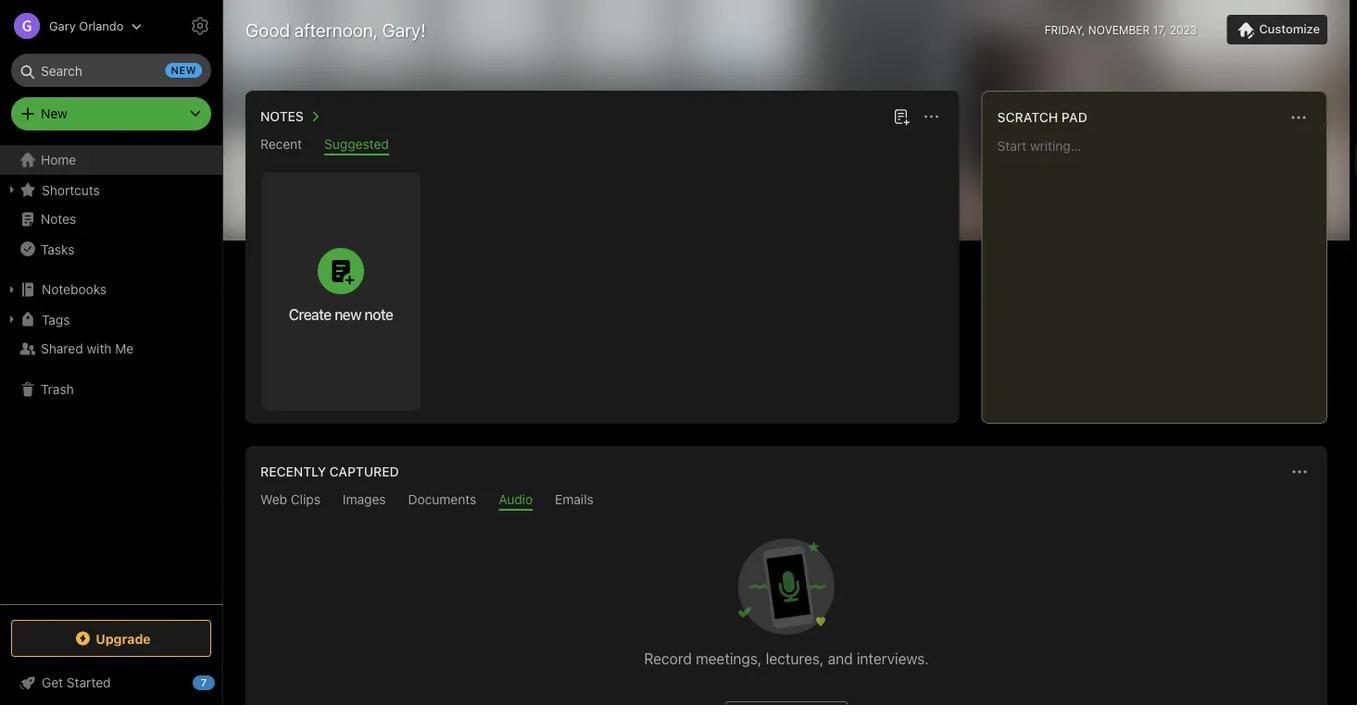Task type: locate. For each thing, give the bounding box(es) containing it.
started
[[67, 676, 111, 691]]

notes
[[260, 109, 304, 124], [41, 212, 76, 227]]

tab list containing web clips
[[249, 492, 1324, 511]]

new down settings image
[[171, 64, 196, 76]]

tab list containing recent
[[249, 137, 956, 156]]

notes up recent
[[260, 109, 304, 124]]

new button
[[11, 97, 211, 131]]

more actions image
[[920, 106, 943, 128], [1289, 461, 1311, 484]]

0 horizontal spatial more actions image
[[920, 106, 943, 128]]

suggested
[[324, 137, 389, 152]]

tab list
[[249, 137, 956, 156], [249, 492, 1324, 511]]

notebooks
[[42, 282, 107, 297]]

tree
[[0, 145, 222, 604]]

trash link
[[0, 375, 221, 405]]

tree containing home
[[0, 145, 222, 604]]

0 vertical spatial tab list
[[249, 137, 956, 156]]

17,
[[1153, 23, 1167, 36]]

meetings,
[[696, 651, 762, 668]]

scratch
[[997, 110, 1058, 125]]

pad
[[1061, 110, 1087, 125]]

orlando
[[79, 19, 124, 33]]

Start writing… text field
[[997, 138, 1326, 409]]

1 horizontal spatial new
[[334, 306, 361, 323]]

1 vertical spatial notes
[[41, 212, 76, 227]]

upgrade
[[96, 632, 151, 647]]

audio tab panel
[[245, 511, 1327, 706]]

1 horizontal spatial more actions image
[[1289, 461, 1311, 484]]

captured
[[329, 465, 399, 480]]

gary orlando
[[49, 19, 124, 33]]

0 horizontal spatial new
[[171, 64, 196, 76]]

audio tab
[[499, 492, 533, 511]]

1 vertical spatial tab list
[[249, 492, 1324, 511]]

0 vertical spatial notes
[[260, 109, 304, 124]]

customize button
[[1227, 15, 1327, 44]]

images tab
[[343, 492, 386, 511]]

1 vertical spatial new
[[334, 306, 361, 323]]

audio
[[499, 492, 533, 508]]

upgrade button
[[11, 621, 211, 658]]

images
[[343, 492, 386, 508]]

emails
[[555, 492, 594, 508]]

shared with me link
[[0, 334, 221, 364]]

create new note
[[289, 306, 393, 323]]

notes up tasks
[[41, 212, 76, 227]]

more actions field for scratch pad
[[1286, 105, 1312, 131]]

recent
[[260, 137, 302, 152]]

settings image
[[189, 15, 211, 37]]

clips
[[291, 492, 320, 508]]

tasks
[[41, 242, 74, 257]]

new inside search field
[[171, 64, 196, 76]]

0 vertical spatial new
[[171, 64, 196, 76]]

afternoon,
[[294, 19, 378, 40]]

me
[[115, 341, 134, 357]]

web
[[260, 492, 287, 508]]

new
[[171, 64, 196, 76], [334, 306, 361, 323]]

recently
[[260, 465, 326, 480]]

1 horizontal spatial notes
[[260, 109, 304, 124]]

home
[[41, 152, 76, 168]]

recently captured
[[260, 465, 399, 480]]

create new note button
[[261, 172, 421, 411]]

documents tab
[[408, 492, 476, 511]]

0 horizontal spatial notes
[[41, 212, 76, 227]]

1 tab list from the top
[[249, 137, 956, 156]]

More actions field
[[919, 104, 945, 130], [1286, 105, 1312, 131], [1287, 459, 1313, 485]]

new left note
[[334, 306, 361, 323]]

notes link
[[0, 205, 221, 234]]

2 tab list from the top
[[249, 492, 1324, 511]]

recently captured button
[[257, 461, 399, 484]]

expand tags image
[[5, 312, 19, 327]]

Search text field
[[24, 54, 198, 87]]

shared with me
[[41, 341, 134, 357]]



Task type: vqa. For each thing, say whether or not it's contained in the screenshot.
Record meetings, lectures, and interviews.
yes



Task type: describe. For each thing, give the bounding box(es) containing it.
notes inside button
[[260, 109, 304, 124]]

recent tab
[[260, 137, 302, 156]]

get started
[[42, 676, 111, 691]]

web clips
[[260, 492, 320, 508]]

scratch pad button
[[994, 107, 1087, 129]]

good
[[245, 19, 290, 40]]

with
[[87, 341, 112, 357]]

record meetings, lectures, and interviews.
[[644, 651, 929, 668]]

new
[[41, 106, 67, 121]]

shortcuts
[[42, 182, 100, 198]]

click to collapse image
[[215, 672, 229, 694]]

Help and Learning task checklist field
[[0, 669, 222, 698]]

shared
[[41, 341, 83, 357]]

web clips tab
[[260, 492, 320, 511]]

tab list for notes
[[249, 137, 956, 156]]

record
[[644, 651, 692, 668]]

friday,
[[1045, 23, 1085, 36]]

notebooks link
[[0, 275, 221, 305]]

create
[[289, 306, 331, 323]]

tasks button
[[0, 234, 221, 264]]

notes button
[[257, 106, 326, 128]]

gary!
[[382, 19, 426, 40]]

suggested tab
[[324, 137, 389, 156]]

friday, november 17, 2023
[[1045, 23, 1197, 36]]

suggested tab panel
[[245, 156, 959, 424]]

gary
[[49, 19, 76, 33]]

tab list for recently captured
[[249, 492, 1324, 511]]

trash
[[41, 382, 74, 397]]

0 vertical spatial more actions image
[[920, 106, 943, 128]]

interviews.
[[857, 651, 929, 668]]

new search field
[[24, 54, 202, 87]]

home link
[[0, 145, 222, 175]]

november
[[1088, 23, 1150, 36]]

more actions image
[[1288, 107, 1310, 129]]

and
[[828, 651, 853, 668]]

new inside button
[[334, 306, 361, 323]]

shortcuts button
[[0, 175, 221, 205]]

documents
[[408, 492, 476, 508]]

expand notebooks image
[[5, 283, 19, 297]]

emails tab
[[555, 492, 594, 511]]

7
[[201, 678, 207, 690]]

good afternoon, gary!
[[245, 19, 426, 40]]

customize
[[1259, 22, 1320, 36]]

note
[[364, 306, 393, 323]]

1 vertical spatial more actions image
[[1289, 461, 1311, 484]]

get
[[42, 676, 63, 691]]

tags
[[42, 312, 70, 327]]

Account field
[[0, 7, 142, 44]]

scratch pad
[[997, 110, 1087, 125]]

tags button
[[0, 305, 221, 334]]

more actions field for recently captured
[[1287, 459, 1313, 485]]

lectures,
[[766, 651, 824, 668]]

2023
[[1170, 23, 1197, 36]]



